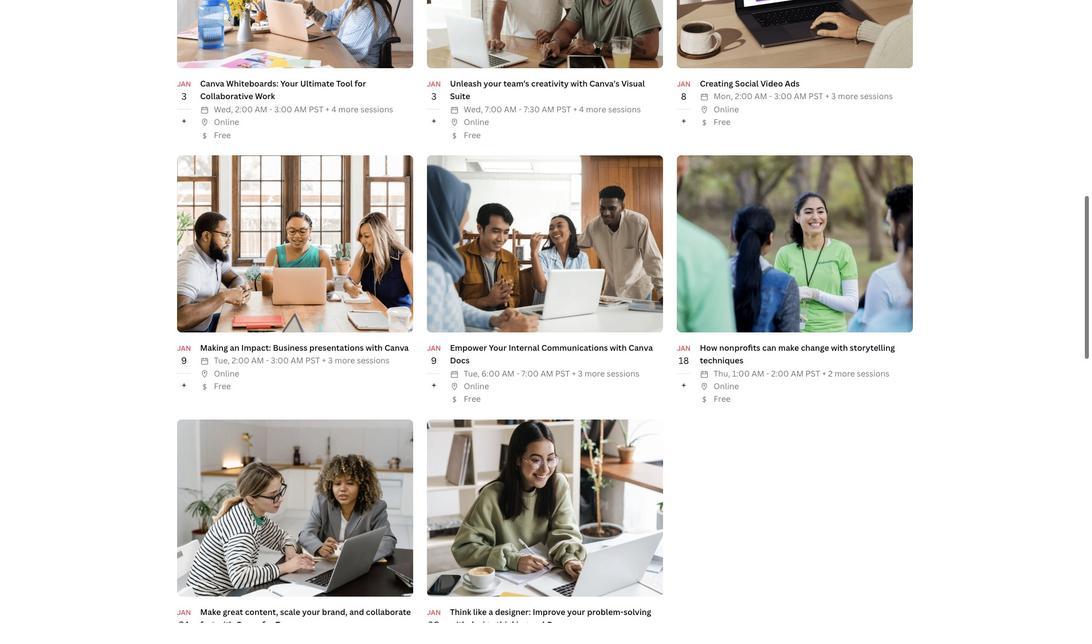 Task type: vqa. For each thing, say whether or not it's contained in the screenshot.


Task type: locate. For each thing, give the bounding box(es) containing it.
free
[[714, 117, 731, 127], [214, 129, 231, 140], [464, 129, 481, 140], [214, 381, 231, 392], [464, 394, 481, 405], [714, 394, 731, 405]]

your left the ultimate
[[281, 78, 299, 89]]

how nonprofits can make change with storytelling techniques link
[[700, 342, 896, 366]]

docs
[[450, 355, 470, 366]]

- for video
[[770, 91, 773, 102]]

2:00 down an
[[232, 355, 250, 366]]

content,
[[245, 607, 278, 618]]

free down "mon," on the right of the page
[[714, 117, 731, 127]]

unleash your team's creativity with canva's visual suite link
[[450, 78, 645, 102]]

collaborate
[[366, 607, 411, 618]]

0 horizontal spatial your
[[281, 78, 299, 89]]

- down impact:
[[266, 355, 269, 366]]

7:00 down 'internal'
[[522, 368, 539, 379]]

2:00 for 9
[[232, 355, 250, 366]]

and right brand,
[[350, 607, 364, 618]]

more
[[839, 91, 859, 102], [339, 104, 359, 115], [586, 104, 607, 115], [335, 355, 355, 366], [585, 368, 605, 379], [835, 368, 856, 379]]

0 vertical spatial and
[[350, 607, 364, 618]]

mon, 2:00 am - 3:00 am pst + 3 more sessions
[[714, 91, 893, 102]]

ads
[[785, 78, 800, 89]]

7:00
[[485, 104, 503, 115], [522, 368, 539, 379]]

with right change
[[832, 342, 849, 353]]

9
[[181, 355, 187, 367], [431, 355, 437, 367]]

0 horizontal spatial 4
[[332, 104, 337, 115]]

and inside make great content, scale your brand, and collaborate fast with canva for teams
[[350, 607, 364, 618]]

1 jan 9 from the left
[[177, 344, 191, 367]]

free down collaborative
[[214, 129, 231, 140]]

online for mon, 2:00 am - 3:00 am pst + 3 more sessions
[[714, 104, 740, 115]]

0 vertical spatial your
[[281, 78, 299, 89]]

1 horizontal spatial jan 9
[[427, 344, 441, 367]]

4 down unleash your team's creativity with canva's visual suite link
[[580, 104, 584, 115]]

- down 'internal'
[[517, 368, 520, 379]]

3:00 down ads
[[775, 91, 793, 102]]

nonprofits
[[720, 342, 761, 353]]

1 horizontal spatial wed,
[[464, 104, 483, 115]]

- down video
[[770, 91, 773, 102]]

with down great
[[217, 620, 234, 623]]

1 4 from the left
[[332, 104, 337, 115]]

your inside unleash your team's creativity with canva's visual suite
[[484, 78, 502, 89]]

and down improve
[[530, 620, 545, 623]]

1 vertical spatial 3:00
[[274, 104, 292, 115]]

1 jan 3 from the left
[[177, 79, 191, 103]]

canva inside think like a designer: improve your problem-solving with design thinking and canva
[[547, 620, 571, 623]]

2 jan 3 from the left
[[427, 79, 441, 103]]

online for wed, 2:00 am - 3:00 am pst + 4 more sessions
[[214, 117, 239, 127]]

9 for making an impact: business presentations with canva
[[181, 355, 187, 367]]

canva
[[200, 78, 225, 89], [385, 342, 409, 353], [629, 342, 653, 353], [236, 620, 260, 623], [547, 620, 571, 623]]

2:00
[[735, 91, 753, 102], [235, 104, 253, 115], [232, 355, 250, 366], [772, 368, 790, 379]]

1 horizontal spatial your
[[489, 342, 507, 353]]

creativity
[[532, 78, 569, 89]]

creating
[[700, 78, 734, 89]]

3:00 for 3
[[274, 104, 292, 115]]

tue, down making
[[214, 355, 230, 366]]

1 horizontal spatial your
[[484, 78, 502, 89]]

2 jan 9 from the left
[[427, 344, 441, 367]]

online down thu,
[[714, 381, 740, 392]]

3
[[182, 90, 187, 103], [432, 90, 437, 103], [832, 91, 837, 102], [328, 355, 333, 366], [578, 368, 583, 379]]

improve
[[533, 607, 566, 618]]

tue, for tue, 6:00 am - 7:00 am pst + 3 more sessions
[[464, 368, 480, 379]]

0 horizontal spatial for
[[262, 620, 274, 623]]

thu, 1:00 am - 2:00 am pst + 2 more sessions
[[714, 368, 890, 379]]

wed, 2:00 am - 3:00 am pst + 4 more sessions
[[214, 104, 394, 115]]

3 for empower your internal communications with canva docs
[[578, 368, 583, 379]]

2 9 from the left
[[431, 355, 437, 367]]

2:00 down collaborative
[[235, 104, 253, 115]]

with inside unleash your team's creativity with canva's visual suite
[[571, 78, 588, 89]]

a
[[489, 607, 493, 618]]

an
[[230, 342, 240, 353]]

with inside empower your internal communications with canva docs
[[610, 342, 627, 353]]

0 horizontal spatial jan 3
[[177, 79, 191, 103]]

4 for wed, 7:00 am - 7:30 am pst
[[580, 104, 584, 115]]

1 vertical spatial and
[[530, 620, 545, 623]]

am
[[755, 91, 768, 102], [795, 91, 807, 102], [255, 104, 268, 115], [294, 104, 307, 115], [504, 104, 517, 115], [542, 104, 555, 115], [251, 355, 264, 366], [291, 355, 304, 366], [502, 368, 515, 379], [541, 368, 554, 379], [752, 368, 765, 379], [792, 368, 804, 379]]

change
[[802, 342, 830, 353]]

4 down tool
[[332, 104, 337, 115]]

communications
[[542, 342, 608, 353]]

canva whiteboards: your ultimate tool for collaborative work
[[200, 78, 366, 102]]

canva inside canva whiteboards: your ultimate tool for collaborative work
[[200, 78, 225, 89]]

1 horizontal spatial 9
[[431, 355, 437, 367]]

0 horizontal spatial jan 9
[[177, 344, 191, 367]]

techniques
[[700, 355, 744, 366]]

9 for empower your internal communications with canva docs
[[431, 355, 437, 367]]

your right improve
[[568, 607, 586, 618]]

your left 'internal'
[[489, 342, 507, 353]]

business
[[273, 342, 308, 353]]

jan 3 left collaborative
[[177, 79, 191, 103]]

your
[[281, 78, 299, 89], [489, 342, 507, 353]]

jan
[[177, 79, 191, 89], [427, 79, 441, 89], [677, 79, 691, 89], [177, 344, 191, 353], [427, 344, 441, 353], [677, 344, 691, 353], [177, 608, 191, 618], [427, 608, 441, 618]]

your inside empower your internal communications with canva docs
[[489, 342, 507, 353]]

1:00
[[733, 368, 750, 379]]

wed, down suite
[[464, 104, 483, 115]]

2 4 from the left
[[580, 104, 584, 115]]

visual
[[622, 78, 645, 89]]

online down an
[[214, 368, 239, 379]]

1 horizontal spatial jan 3
[[427, 79, 441, 103]]

0 horizontal spatial 9
[[181, 355, 187, 367]]

with left canva's
[[571, 78, 588, 89]]

- down 'can'
[[767, 368, 770, 379]]

jan for empower
[[427, 344, 441, 353]]

your left team's
[[484, 78, 502, 89]]

am down canva whiteboards: your ultimate tool for collaborative work
[[294, 104, 307, 115]]

am down "business"
[[291, 355, 304, 366]]

1 vertical spatial your
[[489, 342, 507, 353]]

2:00 down social
[[735, 91, 753, 102]]

wed, down collaborative
[[214, 104, 233, 115]]

design
[[469, 620, 495, 623]]

wed,
[[214, 104, 233, 115], [464, 104, 483, 115]]

free down making
[[214, 381, 231, 392]]

your
[[484, 78, 502, 89], [302, 607, 320, 618], [568, 607, 586, 618]]

with inside make great content, scale your brand, and collaborate fast with canva for teams
[[217, 620, 234, 623]]

wed, for wed, 7:00 am - 7:30 am pst + 4 more sessions
[[464, 104, 483, 115]]

free for wed, 7:00 am - 7:30 am pst
[[464, 129, 481, 140]]

tue, down docs
[[464, 368, 480, 379]]

- down work
[[269, 104, 273, 115]]

for
[[355, 78, 366, 89], [262, 620, 274, 623]]

teams
[[276, 620, 301, 623]]

jan for creating
[[677, 79, 691, 89]]

jan 3 left suite
[[427, 79, 441, 103]]

1 horizontal spatial for
[[355, 78, 366, 89]]

wed, for wed, 2:00 am - 3:00 am pst + 4 more sessions
[[214, 104, 233, 115]]

1 9 from the left
[[181, 355, 187, 367]]

with right communications
[[610, 342, 627, 353]]

canva inside empower your internal communications with canva docs
[[629, 342, 653, 353]]

0 horizontal spatial your
[[302, 607, 320, 618]]

3:00 down canva whiteboards: your ultimate tool for collaborative work link
[[274, 104, 292, 115]]

1 wed, from the left
[[214, 104, 233, 115]]

with down 'think'
[[450, 620, 467, 623]]

3:00 down "business"
[[271, 355, 289, 366]]

am right "6:00"
[[502, 368, 515, 379]]

0 vertical spatial for
[[355, 78, 366, 89]]

jan 3
[[177, 79, 191, 103], [427, 79, 441, 103]]

thinking
[[497, 620, 528, 623]]

4 for wed, 2:00 am - 3:00 am pst
[[332, 104, 337, 115]]

am down ads
[[795, 91, 807, 102]]

- for team's
[[519, 104, 522, 115]]

1 vertical spatial 7:00
[[522, 368, 539, 379]]

2 vertical spatial 3:00
[[271, 355, 289, 366]]

1 vertical spatial tue,
[[464, 368, 480, 379]]

jan 9 left making
[[177, 344, 191, 367]]

1 horizontal spatial and
[[530, 620, 545, 623]]

tue,
[[214, 355, 230, 366], [464, 368, 480, 379]]

0 vertical spatial 3:00
[[775, 91, 793, 102]]

online
[[714, 104, 740, 115], [214, 117, 239, 127], [464, 117, 489, 127], [214, 368, 239, 379], [464, 381, 489, 392], [714, 381, 740, 392]]

0 horizontal spatial wed,
[[214, 104, 233, 115]]

pst
[[809, 91, 824, 102], [309, 104, 324, 115], [557, 104, 572, 115], [306, 355, 320, 366], [556, 368, 570, 379], [806, 368, 821, 379]]

2:00 down how nonprofits can make change with storytelling techniques link
[[772, 368, 790, 379]]

- left the 7:30
[[519, 104, 522, 115]]

0 horizontal spatial 7:00
[[485, 104, 503, 115]]

jan 9
[[177, 344, 191, 367], [427, 344, 441, 367]]

your inside canva whiteboards: your ultimate tool for collaborative work
[[281, 78, 299, 89]]

online down "mon," on the right of the page
[[714, 104, 740, 115]]

and
[[350, 607, 364, 618], [530, 620, 545, 623]]

online down collaborative
[[214, 117, 239, 127]]

for down content, at the left
[[262, 620, 274, 623]]

7:00 left the 7:30
[[485, 104, 503, 115]]

think
[[450, 607, 472, 618]]

2 horizontal spatial your
[[568, 607, 586, 618]]

collaborative
[[200, 91, 253, 102]]

1 vertical spatial for
[[262, 620, 274, 623]]

free for wed, 2:00 am - 3:00 am pst
[[214, 129, 231, 140]]

sessions for tue, 2:00 am - 3:00 am pst + 3 more sessions
[[357, 355, 390, 366]]

impact:
[[242, 342, 271, 353]]

free for tue, 2:00 am - 3:00 am pst
[[214, 381, 231, 392]]

sessions
[[861, 91, 893, 102], [361, 104, 394, 115], [609, 104, 641, 115], [357, 355, 390, 366], [607, 368, 640, 379], [857, 368, 890, 379]]

1 horizontal spatial tue,
[[464, 368, 480, 379]]

empower your internal communications with canva docs link
[[450, 342, 653, 366]]

more for tue, 2:00 am - 3:00 am pst
[[335, 355, 355, 366]]

2 wed, from the left
[[464, 104, 483, 115]]

empower your internal communications with canva docs
[[450, 342, 653, 366]]

sessions for thu, 1:00 am - 2:00 am pst + 2 more sessions
[[857, 368, 890, 379]]

3 for creating social video ads
[[832, 91, 837, 102]]

1 horizontal spatial 4
[[580, 104, 584, 115]]

0 horizontal spatial and
[[350, 607, 364, 618]]

online down "6:00"
[[464, 381, 489, 392]]

making an impact: business presentations with canva link
[[200, 342, 409, 353]]

0 horizontal spatial tue,
[[214, 355, 230, 366]]

make
[[200, 607, 221, 618]]

free down docs
[[464, 394, 481, 405]]

+
[[826, 91, 830, 102], [326, 104, 330, 115], [573, 104, 578, 115], [182, 115, 187, 127], [432, 115, 437, 127], [682, 115, 687, 127], [322, 355, 326, 366], [572, 368, 576, 379], [823, 368, 827, 379], [182, 379, 187, 392], [432, 379, 437, 392], [682, 379, 687, 392]]

free down thu,
[[714, 394, 731, 405]]

free for thu, 1:00 am - 2:00 am pst
[[714, 394, 731, 405]]

for right tool
[[355, 78, 366, 89]]

3:00
[[775, 91, 793, 102], [274, 104, 292, 115], [271, 355, 289, 366]]

0 vertical spatial tue,
[[214, 355, 230, 366]]

jan 9 left docs
[[427, 344, 441, 367]]

4
[[332, 104, 337, 115], [580, 104, 584, 115]]

pst for mon, 2:00 am - 3:00 am pst
[[809, 91, 824, 102]]

online down suite
[[464, 117, 489, 127]]

0 vertical spatial 7:00
[[485, 104, 503, 115]]

-
[[770, 91, 773, 102], [269, 104, 273, 115], [519, 104, 522, 115], [266, 355, 269, 366], [517, 368, 520, 379], [767, 368, 770, 379]]

free down suite
[[464, 129, 481, 140]]

more for tue, 6:00 am - 7:00 am pst
[[585, 368, 605, 379]]

1 horizontal spatial 7:00
[[522, 368, 539, 379]]

great
[[223, 607, 243, 618]]

think like a designer: improve your problem-solving with design thinking and canva
[[450, 607, 652, 623]]

scale
[[280, 607, 300, 618]]

your right the scale
[[302, 607, 320, 618]]

jan for canva
[[177, 79, 191, 89]]

suite
[[450, 91, 471, 102]]

free for tue, 6:00 am - 7:00 am pst
[[464, 394, 481, 405]]

can
[[763, 342, 777, 353]]



Task type: describe. For each thing, give the bounding box(es) containing it.
3:00 for 9
[[271, 355, 289, 366]]

am left the 7:30
[[504, 104, 517, 115]]

whiteboards:
[[226, 78, 279, 89]]

am down impact:
[[251, 355, 264, 366]]

am right 1:00
[[752, 368, 765, 379]]

and inside think like a designer: improve your problem-solving with design thinking and canva
[[530, 620, 545, 623]]

wed, 7:00 am - 7:30 am pst + 4 more sessions
[[464, 104, 641, 115]]

thu,
[[714, 368, 731, 379]]

storytelling
[[850, 342, 896, 353]]

make great content, scale your brand, and collaborate fast with canva for teams link
[[200, 607, 411, 623]]

ultimate
[[300, 78, 334, 89]]

jan 8
[[677, 79, 691, 103]]

team's
[[504, 78, 530, 89]]

7:30
[[524, 104, 540, 115]]

online for wed, 7:00 am - 7:30 am pst + 4 more sessions
[[464, 117, 489, 127]]

empower
[[450, 342, 487, 353]]

more for wed, 2:00 am - 3:00 am pst
[[339, 104, 359, 115]]

think like a designer: improve your problem-solving with design thinking and canva link
[[450, 607, 652, 623]]

online for tue, 2:00 am - 3:00 am pst + 3 more sessions
[[214, 368, 239, 379]]

for inside make great content, scale your brand, and collaborate fast with canva for teams
[[262, 620, 274, 623]]

am down work
[[255, 104, 268, 115]]

- for can
[[767, 368, 770, 379]]

canva whiteboards: your ultimate tool for collaborative work link
[[200, 78, 366, 102]]

jan 3 for unleash
[[427, 79, 441, 103]]

pst for wed, 2:00 am - 3:00 am pst
[[309, 104, 324, 115]]

internal
[[509, 342, 540, 353]]

with inside how nonprofits can make change with storytelling techniques
[[832, 342, 849, 353]]

presentations
[[310, 342, 364, 353]]

jan for how
[[677, 344, 691, 353]]

for inside canva whiteboards: your ultimate tool for collaborative work
[[355, 78, 366, 89]]

2:00 for 3
[[235, 104, 253, 115]]

2
[[829, 368, 833, 379]]

sessions for wed, 7:00 am - 7:30 am pst + 4 more sessions
[[609, 104, 641, 115]]

free for mon, 2:00 am - 3:00 am pst
[[714, 117, 731, 127]]

unleash
[[450, 78, 482, 89]]

making an impact: business presentations with canva
[[200, 342, 409, 353]]

pst for wed, 7:00 am - 7:30 am pst
[[557, 104, 572, 115]]

how nonprofits can make change with storytelling techniques
[[700, 342, 896, 366]]

creating social video ads
[[700, 78, 800, 89]]

tue, 6:00 am - 7:00 am pst + 3 more sessions
[[464, 368, 640, 379]]

more for wed, 7:00 am - 7:30 am pst
[[586, 104, 607, 115]]

jan 9 for making
[[177, 344, 191, 367]]

social
[[736, 78, 759, 89]]

- for impact:
[[266, 355, 269, 366]]

tool
[[336, 78, 353, 89]]

pst for tue, 2:00 am - 3:00 am pst
[[306, 355, 320, 366]]

unleash your team's creativity with canva's visual suite
[[450, 78, 645, 102]]

more for thu, 1:00 am - 2:00 am pst
[[835, 368, 856, 379]]

18
[[679, 355, 689, 367]]

canva's
[[590, 78, 620, 89]]

creating social video ads link
[[700, 78, 800, 89]]

sessions for mon, 2:00 am - 3:00 am pst + 3 more sessions
[[861, 91, 893, 102]]

your inside think like a designer: improve your problem-solving with design thinking and canva
[[568, 607, 586, 618]]

brand,
[[322, 607, 348, 618]]

more for mon, 2:00 am - 3:00 am pst
[[839, 91, 859, 102]]

am down video
[[755, 91, 768, 102]]

6:00
[[482, 368, 500, 379]]

with inside think like a designer: improve your problem-solving with design thinking and canva
[[450, 620, 467, 623]]

jan for making
[[177, 344, 191, 353]]

- for internal
[[517, 368, 520, 379]]

jan 9 for empower
[[427, 344, 441, 367]]

3:00 for 8
[[775, 91, 793, 102]]

fast
[[200, 620, 215, 623]]

mon,
[[714, 91, 733, 102]]

solving
[[624, 607, 652, 618]]

work
[[255, 91, 275, 102]]

sessions for tue, 6:00 am - 7:00 am pst + 3 more sessions
[[607, 368, 640, 379]]

8
[[682, 90, 687, 103]]

- for your
[[269, 104, 273, 115]]

3 for making an impact: business presentations with canva
[[328, 355, 333, 366]]

canva inside make great content, scale your brand, and collaborate fast with canva for teams
[[236, 620, 260, 623]]

am down empower your internal communications with canva docs
[[541, 368, 554, 379]]

2:00 for 8
[[735, 91, 753, 102]]

how
[[700, 342, 718, 353]]

am down how nonprofits can make change with storytelling techniques link
[[792, 368, 804, 379]]

online for thu, 1:00 am - 2:00 am pst + 2 more sessions
[[714, 381, 740, 392]]

pst for thu, 1:00 am - 2:00 am pst
[[806, 368, 821, 379]]

problem-
[[588, 607, 624, 618]]

with right presentations
[[366, 342, 383, 353]]

video
[[761, 78, 784, 89]]

am right the 7:30
[[542, 104, 555, 115]]

pst for tue, 6:00 am - 7:00 am pst
[[556, 368, 570, 379]]

make great content, scale your brand, and collaborate fast with canva for teams
[[200, 607, 411, 623]]

online for tue, 6:00 am - 7:00 am pst + 3 more sessions
[[464, 381, 489, 392]]

tue, 2:00 am - 3:00 am pst + 3 more sessions
[[214, 355, 390, 366]]

making
[[200, 342, 228, 353]]

designer:
[[495, 607, 531, 618]]

tue, for tue, 2:00 am - 3:00 am pst + 3 more sessions
[[214, 355, 230, 366]]

sessions for wed, 2:00 am - 3:00 am pst + 4 more sessions
[[361, 104, 394, 115]]

jan for unleash
[[427, 79, 441, 89]]

jan 18
[[677, 344, 691, 367]]

like
[[474, 607, 487, 618]]

jan 3 for canva
[[177, 79, 191, 103]]

your inside make great content, scale your brand, and collaborate fast with canva for teams
[[302, 607, 320, 618]]

make
[[779, 342, 800, 353]]



